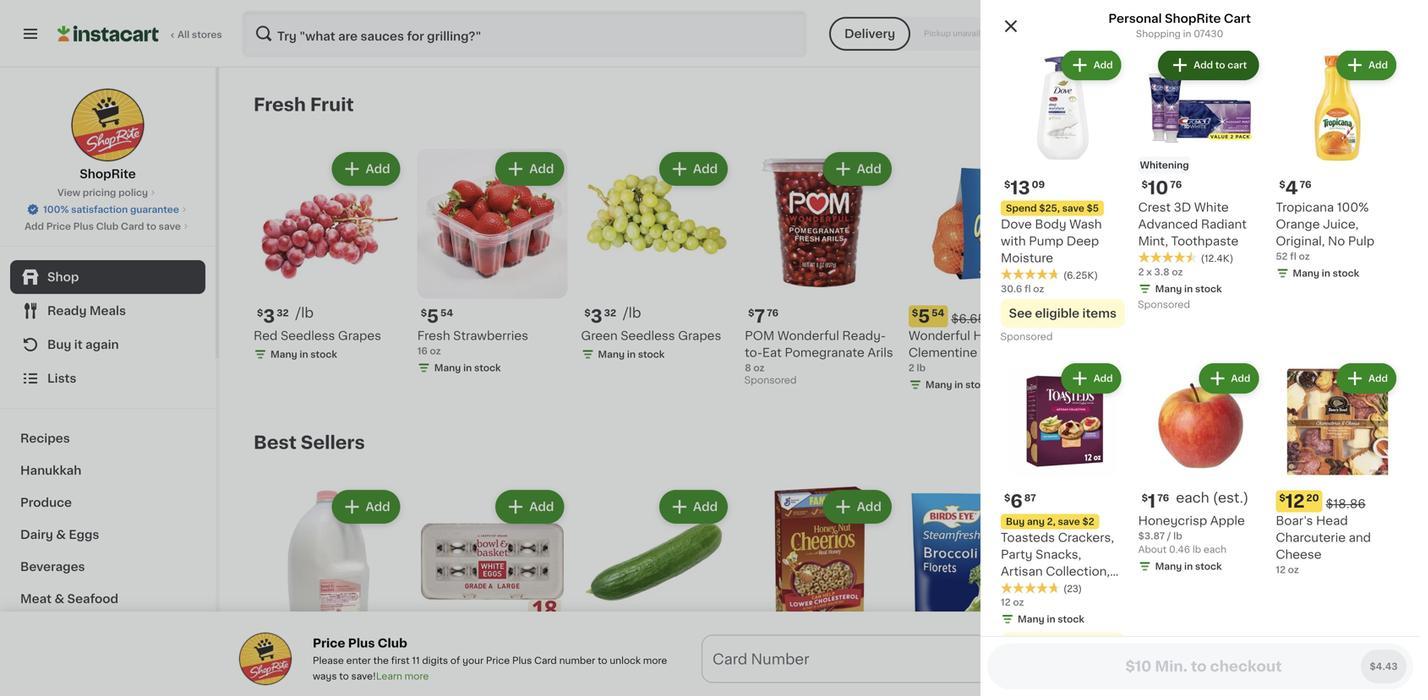 Task type: vqa. For each thing, say whether or not it's contained in the screenshot.
Coat
no



Task type: describe. For each thing, give the bounding box(es) containing it.
$ inside $ 12 20 $18.86 boar's head charcuterie and cheese 12 oz
[[1280, 494, 1286, 503]]

digits
[[422, 657, 448, 666]]

gluten-free
[[747, 628, 805, 637]]

oz inside pom wonderful ready- to-eat pomegranate arils 8 oz
[[754, 364, 765, 373]]

2 horizontal spatial lb
[[1193, 546, 1202, 555]]

(est.)
[[1213, 492, 1249, 505]]

view for view more
[[1210, 99, 1239, 111]]

main content containing fresh fruit
[[0, 68, 1421, 697]]

1 vertical spatial fl
[[1025, 285, 1031, 294]]

product group containing /lb
[[1073, 487, 1223, 697]]

with inside dove body wash with pump deep moisture
[[1001, 235, 1026, 247]]

add button for bowl & basket large white eggs, 18 count
[[497, 492, 563, 523]]

& for bowl & basket whole milk one gallon
[[286, 669, 295, 680]]

$0.73 original price: $0.99 element
[[581, 644, 732, 666]]

shoprite link
[[71, 88, 145, 183]]

fresh for fresh strawberries 16 oz
[[417, 330, 450, 342]]

$18.86
[[1326, 499, 1366, 510]]

1 horizontal spatial price
[[313, 638, 345, 650]]

wonderful inside pom wonderful ready- to-eat pomegranate arils 8 oz
[[778, 330, 840, 342]]

$6.65
[[952, 313, 986, 325]]

$ up tropicana
[[1280, 180, 1286, 189]]

strawberries
[[453, 330, 528, 342]]

learn more
[[376, 672, 429, 682]]

toasteds
[[1001, 532, 1055, 544]]

$0.44 original price: $0.73 element
[[1073, 306, 1223, 328]]

green seedless grapes
[[581, 330, 722, 342]]

54 for $6.98
[[441, 647, 453, 656]]

$2
[[1083, 518, 1095, 527]]

$ 5 54 for 7
[[421, 308, 453, 326]]

price inside 'please enter the first 11 digits of your price plus card number to unlock more ways to save!'
[[486, 657, 510, 666]]

product group containing add
[[909, 487, 1059, 697]]

87
[[1025, 494, 1036, 503]]

5 inside $ 5 32 $6.98 honey nut cheerios heart healthy glute
[[755, 646, 766, 664]]

with inside '/lb $3.32 bowl & basket fresh chicken breasts with ri'
[[1172, 696, 1198, 697]]

cart
[[1228, 60, 1247, 70]]

& for meat & seafood
[[54, 594, 64, 605]]

any
[[1027, 518, 1045, 527]]

$ up red
[[257, 309, 263, 318]]

birds eye steamfresh broccoli florets froze
[[909, 669, 1045, 697]]

100% satisfaction guarantee button
[[26, 200, 189, 216]]

ready-
[[843, 330, 886, 342]]

body
[[1035, 219, 1067, 230]]

cheerios
[[812, 669, 866, 680]]

large
[[506, 669, 539, 680]]

honeycrisp apple $3.87 / lb about 0.46 lb each
[[1139, 515, 1245, 555]]

52
[[1276, 252, 1288, 261]]

first
[[391, 657, 410, 666]]

snacks,
[[1036, 549, 1082, 561]]

$0.99
[[624, 652, 658, 664]]

$ 7 76
[[748, 308, 779, 326]]

personal shoprite cart shopping in 07430
[[1109, 13, 1251, 38]]

orange
[[1276, 219, 1320, 230]]

oz right 30.6
[[1033, 285, 1045, 294]]

clementine
[[909, 347, 978, 359]]

/lb for green
[[623, 307, 641, 320]]

on
[[690, 659, 709, 673]]

$ inside the $ 7 76
[[748, 309, 755, 318]]

add button for boar's head charcuterie and cheese
[[1337, 364, 1397, 394]]

add price plus club card to save link
[[25, 220, 191, 233]]

chicken inside 8 bowl & basket rotisserie chicken
[[1236, 686, 1285, 697]]

13
[[1011, 179, 1030, 197]]

add inside button
[[1194, 60, 1213, 70]]

$ 10 76
[[1142, 179, 1182, 197]]

it
[[74, 339, 83, 351]]

white inside bowl & basket large white eggs, 18 count
[[417, 685, 452, 697]]

get
[[559, 659, 587, 673]]

deep
[[1067, 235, 1099, 247]]

breasts
[[1124, 696, 1169, 697]]

fresh strawberries 16 oz
[[417, 330, 528, 356]]

8 inside 8 bowl & basket rotisserie chicken
[[1246, 646, 1258, 664]]

basket inside bowl & basket large white eggs, 18 count
[[462, 669, 503, 680]]

buy for buy it again
[[47, 339, 71, 351]]

1 horizontal spatial club
[[378, 638, 407, 650]]

2 inside the wonderful halos clementine bag 2 lb
[[909, 364, 915, 373]]

$ 5 54 inside $5.54 original price: $6.65 'element'
[[912, 308, 945, 326]]

crest 3d white advanced radiant mint, toothpaste
[[1139, 202, 1247, 247]]

1 vertical spatial shoprite logo image
[[238, 632, 293, 687]]

instacart logo image
[[57, 24, 159, 44]]

view more button
[[1203, 88, 1292, 122]]

3 inside "treatment tracker modal" dialog
[[750, 659, 759, 673]]

76 for bowl & basket whole milk one gallon
[[278, 647, 289, 656]]

76 inside $ 1 76 each (est.)
[[1158, 494, 1170, 503]]

76 for pom wonderful ready- to-eat pomegranate arils
[[767, 309, 779, 318]]

30.6 fl oz
[[1001, 285, 1045, 294]]

to inside "treatment tracker modal" dialog
[[910, 659, 925, 673]]

7
[[755, 308, 765, 326]]

$10.00
[[857, 659, 906, 673]]

$ 3 32 /lb for green
[[585, 307, 641, 326]]

nut
[[788, 669, 809, 680]]

to inside the add to cart button
[[1216, 60, 1226, 70]]

basket inside bowl & basket whole milk one gallon
[[298, 669, 339, 680]]

moisture
[[1001, 252, 1054, 264]]

heart
[[745, 685, 779, 697]]

add button for red seedless grapes
[[334, 154, 399, 184]]

cheese
[[1276, 549, 1322, 561]]

sponsored badge image for 10
[[1139, 301, 1190, 310]]

delivery by 12:10pm
[[1180, 27, 1311, 40]]

1 vertical spatial plus
[[348, 638, 375, 650]]

honeycrisp
[[1139, 515, 1208, 527]]

oz right 3.8
[[1172, 268, 1183, 277]]

100% inside tropicana 100% orange juice, original, no pulp 52 fl oz
[[1337, 202, 1369, 214]]

delivery
[[625, 659, 686, 673]]

2 vertical spatial 12
[[1001, 598, 1011, 608]]

basket inside '/lb $3.32 bowl & basket fresh chicken breasts with ri'
[[1117, 679, 1158, 691]]

no
[[1328, 235, 1346, 247]]

product group containing 8
[[1236, 487, 1387, 697]]

advanced
[[1139, 219, 1198, 230]]

to-
[[745, 347, 763, 359]]

oz inside $ 12 20 $18.86 boar's head charcuterie and cheese 12 oz
[[1288, 566, 1299, 575]]

$ inside 'element'
[[912, 309, 918, 318]]

treatment tracker modal dialog
[[220, 636, 1421, 697]]

all stores link
[[57, 10, 223, 57]]

product group containing 10
[[1139, 46, 1263, 315]]

$ 3 32 /lb for red
[[257, 307, 314, 326]]

$ 1 76 each (est.)
[[1142, 492, 1249, 511]]

more for learn more
[[405, 672, 429, 682]]

100% inside button
[[43, 205, 69, 214]]

plus inside 'please enter the first 11 digits of your price plus card number to unlock more ways to save!'
[[512, 657, 532, 666]]

32 for green
[[604, 309, 616, 318]]

0 vertical spatial club
[[96, 222, 119, 231]]

bowl inside 8 bowl & basket rotisserie chicken
[[1236, 669, 1265, 680]]

hanukkah
[[20, 465, 81, 477]]

3 for red
[[263, 308, 275, 326]]

0 horizontal spatial shoprite
[[80, 168, 136, 180]]

2 vertical spatial save
[[1058, 518, 1080, 527]]

to right ways at the bottom of page
[[339, 672, 349, 682]]

many in stock inside many in stock button
[[1253, 364, 1320, 373]]

1 vertical spatial 12
[[1276, 566, 1286, 575]]

$3.32 per pound element for green
[[581, 306, 732, 328]]

personal
[[1109, 13, 1162, 25]]

add button for bowl & basket rotisserie chicken
[[1316, 492, 1382, 523]]

12 oz
[[1001, 598, 1024, 608]]

in inside button
[[1282, 364, 1291, 373]]

wash
[[1070, 219, 1102, 230]]

apple
[[1211, 515, 1245, 527]]

qualify.
[[928, 659, 981, 673]]

free
[[783, 628, 805, 637]]

fl inside tropicana 100% orange juice, original, no pulp 52 fl oz
[[1290, 252, 1297, 261]]

see eligible items button
[[1001, 299, 1125, 328]]

whitening
[[1140, 161, 1189, 170]]

red seedless grapes
[[254, 330, 381, 342]]

product group containing 1
[[1139, 360, 1263, 577]]

add button for honeycrisp apple
[[1199, 364, 1259, 394]]

buy for buy any 2, save $2
[[1006, 518, 1025, 527]]

$5.32 original price: $6.98 element
[[745, 644, 895, 666]]

healthy
[[782, 685, 828, 697]]

add button for honey nut cheerios heart healthy glute
[[825, 492, 890, 523]]

fruit
[[310, 96, 354, 114]]

view for view pricing policy
[[57, 188, 80, 197]]

delivery by 12:10pm link
[[1153, 24, 1311, 44]]

birds
[[909, 669, 939, 680]]

3 for green
[[591, 308, 603, 326]]

32 for red
[[277, 309, 289, 318]]

/lb $3.32 bowl & basket fresh chicken breasts with ri
[[1073, 645, 1220, 697]]

2 x 3.8 oz
[[1139, 268, 1183, 277]]

bowl inside bowl & basket whole milk one gallon
[[254, 669, 283, 680]]

& for bowl & basket large white eggs, 18 count
[[449, 669, 459, 680]]

oz down variety
[[1013, 598, 1024, 608]]



Task type: locate. For each thing, give the bounding box(es) containing it.
4 inside item carousel region
[[263, 646, 276, 664]]

seedless for green
[[621, 330, 675, 342]]

shop
[[47, 271, 79, 283]]

$ left 'items'
[[1076, 309, 1082, 318]]

many in stock button
[[1236, 149, 1387, 379]]

2 vertical spatial fresh
[[1161, 679, 1194, 691]]

shoprite logo image
[[71, 88, 145, 162], [238, 632, 293, 687]]

0 for $ 0
[[591, 646, 604, 664]]

fresh for fresh fruit
[[254, 96, 306, 114]]

1 $3.32 per pound element from the left
[[254, 306, 404, 328]]

0 vertical spatial white
[[1195, 202, 1229, 213]]

shop link
[[10, 260, 205, 294]]

/lb for red
[[296, 307, 314, 320]]

plus down the 'satisfaction'
[[73, 222, 94, 231]]

100% up juice,
[[1337, 202, 1369, 214]]

more down the cart
[[1242, 99, 1273, 111]]

1 horizontal spatial grapes
[[678, 330, 722, 342]]

$ 6 87
[[1005, 493, 1036, 511]]

$ left 87
[[1005, 494, 1011, 503]]

sponsored badge image down 3.8
[[1139, 301, 1190, 310]]

each down apple
[[1204, 546, 1227, 555]]

product group
[[1001, 46, 1125, 347], [1139, 46, 1263, 315], [1276, 46, 1400, 284], [254, 149, 404, 365], [417, 149, 568, 379], [581, 149, 732, 365], [745, 149, 895, 390], [909, 149, 1059, 395], [1073, 149, 1223, 365], [1236, 149, 1387, 379], [1001, 360, 1125, 662], [1139, 360, 1263, 577], [1276, 360, 1400, 577], [254, 487, 404, 697], [417, 487, 568, 697], [581, 487, 732, 697], [745, 487, 895, 697], [909, 487, 1059, 697], [1073, 487, 1223, 697], [1236, 487, 1387, 697]]

$ up spend
[[1005, 180, 1011, 189]]

5 up honey
[[755, 646, 766, 664]]

$ inside $ 6 87
[[1005, 494, 1011, 503]]

None search field
[[242, 10, 808, 57]]

1 seedless from the left
[[281, 330, 335, 342]]

1 horizontal spatial seedless
[[621, 330, 675, 342]]

0 vertical spatial more
[[1242, 99, 1273, 111]]

1 vertical spatial view
[[57, 188, 80, 197]]

more right "unlock"
[[643, 657, 667, 666]]

stores
[[192, 30, 222, 39]]

0 vertical spatial plus
[[73, 222, 94, 231]]

buy it again link
[[10, 328, 205, 362]]

$ up clementine
[[912, 309, 918, 318]]

&
[[56, 529, 66, 541], [54, 594, 64, 605], [286, 669, 295, 680], [449, 669, 459, 680], [1268, 669, 1278, 680], [1105, 679, 1114, 691]]

add button for green seedless grapes
[[661, 154, 726, 184]]

plus up large
[[512, 657, 532, 666]]

1 horizontal spatial delivery
[[1180, 27, 1235, 40]]

$3.32 per pound element up green seedless grapes
[[581, 306, 732, 328]]

basket inside 8 bowl & basket rotisserie chicken
[[1281, 669, 1322, 680]]

76
[[1170, 180, 1182, 189], [1300, 180, 1312, 189], [767, 309, 779, 318], [1158, 494, 1170, 503], [278, 647, 289, 656]]

service type group
[[830, 17, 1011, 51]]

of
[[451, 657, 460, 666]]

0 horizontal spatial club
[[96, 222, 119, 231]]

grapes
[[338, 330, 381, 342], [678, 330, 722, 342]]

2 vertical spatial more
[[405, 672, 429, 682]]

shoprite inside "personal shoprite cart shopping in 07430"
[[1165, 13, 1221, 25]]

lb down clementine
[[917, 364, 926, 373]]

4 up milk
[[263, 646, 276, 664]]

$ 4 76 for tropicana 100% orange juice, original, no pulp
[[1280, 179, 1312, 197]]

4 up tropicana
[[1286, 179, 1298, 197]]

$ up pom
[[748, 309, 755, 318]]

product group containing 6
[[1001, 360, 1125, 662]]

0 vertical spatial shoprite
[[1165, 13, 1221, 25]]

view more
[[1210, 99, 1273, 111]]

florets
[[961, 686, 1002, 697]]

club up first
[[378, 638, 407, 650]]

$3.32 per pound element up red seedless grapes
[[254, 306, 404, 328]]

1 horizontal spatial lb
[[1174, 532, 1183, 541]]

8
[[745, 364, 751, 373], [1246, 646, 1258, 664]]

12 down variety
[[1001, 598, 1011, 608]]

0 horizontal spatial card
[[121, 222, 144, 231]]

1 horizontal spatial white
[[1195, 202, 1229, 213]]

30.6
[[1001, 285, 1023, 294]]

$ 4 76
[[1280, 179, 1312, 197], [257, 646, 289, 664]]

0 vertical spatial with
[[1001, 235, 1026, 247]]

buy inside product group
[[1006, 518, 1025, 527]]

2 horizontal spatial price
[[486, 657, 510, 666]]

sponsored badge image down see
[[1001, 333, 1052, 342]]

$ inside $ 10 76
[[1142, 180, 1148, 189]]

0 vertical spatial each
[[1176, 492, 1210, 505]]

0 horizontal spatial white
[[417, 685, 452, 697]]

0 horizontal spatial more
[[405, 672, 429, 682]]

0 vertical spatial lb
[[917, 364, 926, 373]]

76 inside $ 10 76
[[1170, 180, 1182, 189]]

main content
[[0, 68, 1421, 697]]

white up the radiant
[[1195, 202, 1229, 213]]

bowl inside bowl & basket large white eggs, 18 count
[[417, 669, 446, 680]]

item carousel region
[[254, 88, 1387, 413], [254, 426, 1387, 697]]

more for view more
[[1242, 99, 1273, 111]]

each up the 'honeycrisp'
[[1176, 492, 1210, 505]]

add to cart button
[[1159, 50, 1259, 80]]

$3.32 per pound element for red
[[254, 306, 404, 328]]

white down digits
[[417, 685, 452, 697]]

price
[[46, 222, 71, 231], [313, 638, 345, 650], [486, 657, 510, 666]]

buy down 6
[[1006, 518, 1025, 527]]

item carousel region containing best sellers
[[254, 426, 1387, 697]]

1 horizontal spatial /lb
[[623, 307, 641, 320]]

1 vertical spatial shoprite
[[80, 168, 136, 180]]

5 up the 16
[[427, 308, 439, 326]]

2 horizontal spatial 3
[[750, 659, 759, 673]]

oz down to-
[[754, 364, 765, 373]]

1 horizontal spatial buy
[[1006, 518, 1025, 527]]

76 right 7
[[767, 309, 779, 318]]

1 vertical spatial white
[[417, 685, 452, 697]]

0 horizontal spatial delivery
[[845, 28, 896, 40]]

each inside $ 1 76 each (est.)
[[1176, 492, 1210, 505]]

2 grapes from the left
[[678, 330, 722, 342]]

1 horizontal spatial $ 4 76
[[1280, 179, 1312, 197]]

pump
[[1029, 235, 1064, 247]]

76 for tropicana 100% orange juice, original, no pulp
[[1300, 180, 1312, 189]]

oz right the 16
[[430, 347, 441, 356]]

sponsored badge image inside item carousel region
[[745, 376, 796, 386]]

card down 100% satisfaction guarantee
[[121, 222, 144, 231]]

1 vertical spatial 2
[[909, 364, 915, 373]]

3 up green at top
[[591, 308, 603, 326]]

1 horizontal spatial plus
[[348, 638, 375, 650]]

guarantee
[[130, 205, 179, 214]]

basket up breasts
[[1117, 679, 1158, 691]]

eggs,
[[455, 685, 488, 697]]

1 horizontal spatial wonderful
[[909, 330, 971, 342]]

76 up one
[[278, 647, 289, 656]]

0 horizontal spatial grapes
[[338, 330, 381, 342]]

1 horizontal spatial 32
[[604, 309, 616, 318]]

1 vertical spatial save
[[159, 222, 181, 231]]

$ 3 32 /lb up red
[[257, 307, 314, 326]]

to up broccoli
[[910, 659, 925, 673]]

sellers
[[301, 434, 365, 452]]

1 vertical spatial price
[[313, 638, 345, 650]]

card inside 'please enter the first 11 digits of your price plus card number to unlock more ways to save!'
[[534, 657, 557, 666]]

& inside 8 bowl & basket rotisserie chicken
[[1268, 669, 1278, 680]]

44
[[1097, 309, 1110, 318]]

32 inside $ 5 32 $6.98 honey nut cheerios heart healthy glute
[[768, 647, 780, 656]]

bowl & basket large white eggs, 18 count
[[417, 669, 541, 697]]

fresh inside fresh strawberries 16 oz
[[417, 330, 450, 342]]

54 inside 'element'
[[932, 309, 945, 318]]

more down 11
[[405, 672, 429, 682]]

0 horizontal spatial lb
[[917, 364, 926, 373]]

wonderful inside the wonderful halos clementine bag 2 lb
[[909, 330, 971, 342]]

1 wonderful from the left
[[778, 330, 840, 342]]

basket
[[298, 669, 339, 680], [462, 669, 503, 680], [1281, 669, 1322, 680], [1117, 679, 1158, 691]]

1 horizontal spatial 4
[[1286, 179, 1298, 197]]

1 horizontal spatial more
[[643, 657, 667, 666]]

0 horizontal spatial 0
[[591, 646, 604, 664]]

$ up the 16
[[421, 309, 427, 318]]

oz inside fresh strawberries 16 oz
[[430, 347, 441, 356]]

delivery for delivery
[[845, 28, 896, 40]]

54
[[441, 309, 453, 318], [932, 309, 945, 318], [441, 647, 453, 656]]

0 vertical spatial fl
[[1290, 252, 1297, 261]]

basket down please
[[298, 669, 339, 680]]

2 seedless from the left
[[621, 330, 675, 342]]

add button for limes
[[1153, 154, 1218, 184]]

white
[[1195, 202, 1229, 213], [417, 685, 452, 697]]

1 horizontal spatial shoprite
[[1165, 13, 1221, 25]]

white inside crest 3d white advanced radiant mint, toothpaste
[[1195, 202, 1229, 213]]

1 horizontal spatial $ 3 32 /lb
[[585, 307, 641, 326]]

1 vertical spatial $ 4 76
[[257, 646, 289, 664]]

seedless right green at top
[[621, 330, 675, 342]]

bag
[[981, 347, 1004, 359]]

lb inside the wonderful halos clementine bag 2 lb
[[917, 364, 926, 373]]

$ 5 54 right 11
[[421, 646, 453, 664]]

wonderful up clementine
[[909, 330, 971, 342]]

close image
[[1160, 649, 1177, 666]]

save down guarantee
[[159, 222, 181, 231]]

oz inside tropicana 100% orange juice, original, no pulp 52 fl oz
[[1299, 252, 1310, 261]]

item carousel region containing fresh fruit
[[254, 88, 1387, 413]]

16
[[417, 347, 428, 356]]

& down $3.32
[[1105, 679, 1114, 691]]

& right meat
[[54, 594, 64, 605]]

12
[[1286, 493, 1305, 511], [1276, 566, 1286, 575], [1001, 598, 1011, 608]]

$ inside $ 5 32 $6.98 honey nut cheerios heart healthy glute
[[748, 647, 755, 656]]

76 for crest 3d white advanced radiant mint, toothpaste
[[1170, 180, 1182, 189]]

each inside honeycrisp apple $3.87 / lb about 0.46 lb each
[[1204, 546, 1227, 555]]

eat
[[763, 347, 782, 359]]

oz
[[1299, 252, 1310, 261], [1172, 268, 1183, 277], [1033, 285, 1045, 294], [430, 347, 441, 356], [754, 364, 765, 373], [1288, 566, 1299, 575], [1013, 598, 1024, 608]]

dairy & eggs
[[20, 529, 99, 541]]

$ up number
[[585, 647, 591, 656]]

1 grapes from the left
[[338, 330, 381, 342]]

please
[[313, 657, 344, 666]]

(6.25k)
[[1064, 271, 1098, 280]]

$ up green at top
[[585, 309, 591, 318]]

product group containing 13
[[1001, 46, 1125, 347]]

1 horizontal spatial sponsored badge image
[[1001, 333, 1052, 342]]

0 horizontal spatial sponsored badge image
[[745, 376, 796, 386]]

wonderful halos clementine bag 2 lb
[[909, 330, 1008, 373]]

0 horizontal spatial seedless
[[281, 330, 335, 342]]

shopping
[[1136, 29, 1181, 38]]

free
[[591, 659, 622, 673]]

2 horizontal spatial 32
[[768, 647, 780, 656]]

recipes
[[20, 433, 70, 445]]

1 $ 3 32 /lb from the left
[[257, 307, 314, 326]]

/
[[1168, 532, 1172, 541]]

8 bowl & basket rotisserie chicken
[[1236, 646, 1384, 697]]

produce
[[20, 497, 72, 509]]

lists
[[47, 373, 76, 385]]

save right the 2,
[[1058, 518, 1080, 527]]

sponsored badge image for 7
[[745, 376, 796, 386]]

bowl
[[254, 669, 283, 680], [417, 669, 446, 680], [1236, 669, 1265, 680], [1073, 679, 1102, 691]]

0 horizontal spatial $ 4 76
[[257, 646, 289, 664]]

0 horizontal spatial 2
[[909, 364, 915, 373]]

1 horizontal spatial shoprite logo image
[[238, 632, 293, 687]]

1 vertical spatial lb
[[1174, 532, 1183, 541]]

fl right 30.6
[[1025, 285, 1031, 294]]

2 horizontal spatial /lb
[[1112, 645, 1131, 658]]

2 $3.32 per pound element from the left
[[581, 306, 732, 328]]

2 left x
[[1139, 268, 1145, 277]]

1 vertical spatial club
[[378, 638, 407, 650]]

crackers,
[[1058, 532, 1114, 544]]

& inside bowl & basket whole milk one gallon
[[286, 669, 295, 680]]

view pricing policy link
[[57, 186, 158, 200]]

eggs
[[69, 529, 99, 541]]

2 vertical spatial lb
[[1193, 546, 1202, 555]]

1 horizontal spatial 100%
[[1337, 202, 1369, 214]]

1 vertical spatial each
[[1204, 546, 1227, 555]]

0 vertical spatial sponsored badge image
[[1139, 301, 1190, 310]]

0 vertical spatial card
[[121, 222, 144, 231]]

bowl inside '/lb $3.32 bowl & basket fresh chicken breasts with ri'
[[1073, 679, 1102, 691]]

11
[[412, 657, 420, 666]]

0 vertical spatial $ 4 76
[[1280, 179, 1312, 197]]

Card Number text field
[[703, 636, 1006, 683]]

stock inside button
[[1293, 364, 1320, 373]]

$ 5 54 up clementine
[[912, 308, 945, 326]]

number
[[559, 657, 596, 666]]

54 for 7
[[441, 309, 453, 318]]

& for dairy & eggs
[[56, 529, 66, 541]]

54 up fresh strawberries 16 oz
[[441, 309, 453, 318]]

in
[[1183, 29, 1192, 38], [1322, 269, 1331, 278], [1185, 285, 1193, 294], [300, 350, 308, 360], [1119, 350, 1127, 360], [627, 350, 636, 360], [463, 364, 472, 373], [1282, 364, 1291, 373], [955, 381, 963, 390], [1185, 562, 1193, 572], [1047, 615, 1056, 625]]

add button for fresh strawberries
[[497, 154, 563, 184]]

0 vertical spatial save
[[1063, 204, 1085, 213]]

$ up the 'honeycrisp'
[[1142, 494, 1148, 503]]

0 horizontal spatial 4
[[263, 646, 276, 664]]

5 inside 'element'
[[918, 308, 930, 326]]

5 up clementine
[[918, 308, 930, 326]]

0 vertical spatial 2
[[1139, 268, 1145, 277]]

pack
[[1046, 583, 1074, 595]]

shoprite
[[1165, 13, 1221, 25], [80, 168, 136, 180]]

1 horizontal spatial chicken
[[1236, 686, 1285, 697]]

0 horizontal spatial chicken
[[1073, 696, 1121, 697]]

1 horizontal spatial 3
[[591, 308, 603, 326]]

card up large
[[534, 657, 557, 666]]

see
[[1009, 308, 1033, 320]]

delivery inside button
[[845, 28, 896, 40]]

$ down gluten-
[[748, 647, 755, 656]]

& down of
[[449, 669, 459, 680]]

add button for tropicana 100% orange juice, original, no pulp
[[1337, 50, 1397, 80]]

green
[[581, 330, 618, 342]]

satisfaction
[[71, 205, 128, 214]]

add button
[[1062, 50, 1122, 80], [1337, 50, 1397, 80], [334, 154, 399, 184], [497, 154, 563, 184], [661, 154, 726, 184], [825, 154, 890, 184], [1153, 154, 1218, 184], [1062, 364, 1122, 394], [1199, 364, 1259, 394], [1337, 364, 1397, 394], [334, 492, 399, 523], [497, 492, 563, 523], [661, 492, 726, 523], [825, 492, 890, 523], [989, 492, 1054, 523], [1153, 492, 1218, 523], [1316, 492, 1382, 523]]

2 item carousel region from the top
[[254, 426, 1387, 697]]

0 horizontal spatial 8
[[745, 364, 751, 373]]

1 horizontal spatial 8
[[1246, 646, 1258, 664]]

to left the cart
[[1216, 60, 1226, 70]]

07430
[[1194, 29, 1224, 38]]

produce link
[[10, 487, 205, 519]]

0 vertical spatial 8
[[745, 364, 751, 373]]

price right your
[[486, 657, 510, 666]]

/lb inside '/lb $3.32 bowl & basket fresh chicken breasts with ri'
[[1112, 645, 1131, 658]]

0 horizontal spatial shoprite logo image
[[71, 88, 145, 162]]

$ up milk
[[257, 647, 263, 656]]

stock
[[1333, 269, 1360, 278], [1196, 285, 1222, 294], [311, 350, 337, 360], [1130, 350, 1156, 360], [638, 350, 665, 360], [474, 364, 501, 373], [1293, 364, 1320, 373], [966, 381, 992, 390], [1196, 562, 1222, 572], [1058, 615, 1085, 625]]

0 right get
[[591, 646, 604, 664]]

$
[[1005, 180, 1011, 189], [1142, 180, 1148, 189], [1280, 180, 1286, 189], [257, 309, 263, 318], [421, 309, 427, 318], [748, 309, 755, 318], [1076, 309, 1082, 318], [585, 309, 591, 318], [912, 309, 918, 318], [1005, 494, 1011, 503], [1142, 494, 1148, 503], [1280, 494, 1286, 503], [257, 647, 263, 656], [421, 647, 427, 656], [748, 647, 755, 656], [585, 647, 591, 656]]

0 horizontal spatial view
[[57, 188, 80, 197]]

4 for bowl & basket whole milk one gallon
[[263, 646, 276, 664]]

seafood
[[67, 594, 118, 605]]

$ up crest
[[1142, 180, 1148, 189]]

2 wonderful from the left
[[909, 330, 971, 342]]

$ 0 44
[[1076, 308, 1110, 326]]

add inside "treatment tracker modal" dialog
[[824, 659, 854, 673]]

1 horizontal spatial fresh
[[417, 330, 450, 342]]

0 vertical spatial item carousel region
[[254, 88, 1387, 413]]

shoprite logo image up view pricing policy link
[[71, 88, 145, 162]]

shoprite logo image left ways at the bottom of page
[[238, 632, 293, 687]]

/lb up $3.32
[[1112, 645, 1131, 658]]

product group containing 7
[[745, 149, 895, 390]]

product group containing 12
[[1276, 360, 1400, 577]]

1 vertical spatial 4
[[263, 646, 276, 664]]

add button for birds eye steamfresh broccoli florets froze
[[989, 492, 1054, 523]]

view left pricing
[[57, 188, 80, 197]]

1 vertical spatial with
[[1172, 696, 1198, 697]]

0 vertical spatial shoprite logo image
[[71, 88, 145, 162]]

best sellers
[[254, 434, 365, 452]]

1 horizontal spatial with
[[1172, 696, 1198, 697]]

1 horizontal spatial card
[[534, 657, 557, 666]]

0 horizontal spatial 32
[[277, 309, 289, 318]]

add button for bowl & basket fresh chicken breasts with ri
[[1153, 492, 1218, 523]]

& inside '/lb $3.32 bowl & basket fresh chicken breasts with ri'
[[1105, 679, 1114, 691]]

basket down your
[[462, 669, 503, 680]]

buy left it at the left of page
[[47, 339, 71, 351]]

$ 4 76 up milk
[[257, 646, 289, 664]]

fresh inside '/lb $3.32 bowl & basket fresh chicken breasts with ri'
[[1161, 679, 1194, 691]]

(23)
[[1064, 585, 1082, 594]]

4
[[1286, 179, 1298, 197], [263, 646, 276, 664]]

to left "unlock"
[[598, 657, 608, 666]]

2 horizontal spatial more
[[1242, 99, 1273, 111]]

price up please
[[313, 638, 345, 650]]

1 vertical spatial 0
[[591, 646, 604, 664]]

76 inside the $ 7 76
[[767, 309, 779, 318]]

0 horizontal spatial 3
[[263, 308, 275, 326]]

add button for bowl & basket whole milk one gallon
[[334, 492, 399, 523]]

oz down cheese
[[1288, 566, 1299, 575]]

$ 0
[[585, 646, 604, 664]]

x
[[1147, 268, 1152, 277]]

2
[[1139, 268, 1145, 277], [909, 364, 915, 373]]

recipes link
[[10, 423, 205, 455]]

100% left the 'satisfaction'
[[43, 205, 69, 214]]

$ inside $ 0
[[585, 647, 591, 656]]

3.8
[[1155, 268, 1170, 277]]

5 right 11
[[427, 646, 439, 664]]

3 up red
[[263, 308, 275, 326]]

to inside add price plus club card to save link
[[146, 222, 156, 231]]

0 for $ 0 44
[[1082, 308, 1095, 326]]

0 vertical spatial view
[[1210, 99, 1239, 111]]

$ 12 20 $18.86 boar's head charcuterie and cheese 12 oz
[[1276, 493, 1371, 575]]

$3.32 per pound element
[[254, 306, 404, 328], [581, 306, 732, 328]]

product group containing many in stock
[[1236, 149, 1387, 379]]

club down 100% satisfaction guarantee
[[96, 222, 119, 231]]

$ 5 54 up the 16
[[421, 308, 453, 326]]

eye
[[942, 669, 965, 680]]

price up "shop"
[[46, 222, 71, 231]]

54 left the $6.65
[[932, 309, 945, 318]]

save left $5
[[1063, 204, 1085, 213]]

8 inside pom wonderful ready- to-eat pomegranate arils 8 oz
[[745, 364, 751, 373]]

100%
[[1337, 202, 1369, 214], [43, 205, 69, 214]]

in inside "personal shoprite cart shopping in 07430"
[[1183, 29, 1192, 38]]

seedless for red
[[281, 330, 335, 342]]

1 vertical spatial fresh
[[417, 330, 450, 342]]

radiant
[[1201, 219, 1247, 230]]

$ inside the $ 0 44
[[1076, 309, 1082, 318]]

see eligible items
[[1009, 308, 1117, 320]]

$1.76 each (estimated) element
[[1139, 491, 1263, 513]]

the
[[373, 657, 389, 666]]

3 right next
[[750, 659, 759, 673]]

$12.20 original price: $18.86 element
[[1276, 491, 1400, 513]]

$5.54 original price: $6.65 element
[[909, 306, 1059, 328]]

sponsored badge image
[[1139, 301, 1190, 310], [1001, 333, 1052, 342], [745, 376, 796, 386]]

$ 5 54 for $6.98
[[421, 646, 453, 664]]

grapes for red seedless grapes
[[338, 330, 381, 342]]

1 item carousel region from the top
[[254, 88, 1387, 413]]

2 down clementine
[[909, 364, 915, 373]]

32 up red
[[277, 309, 289, 318]]

with down dove
[[1001, 235, 1026, 247]]

fresh down close icon
[[1161, 679, 1194, 691]]

oz down original,
[[1299, 252, 1310, 261]]

sponsored badge image down eat
[[745, 376, 796, 386]]

your
[[463, 657, 484, 666]]

0 vertical spatial price
[[46, 222, 71, 231]]

crest
[[1139, 202, 1171, 213]]

$ 4 76 for bowl & basket whole milk one gallon
[[257, 646, 289, 664]]

basket left rotisserie
[[1281, 669, 1322, 680]]

$ up digits
[[421, 647, 427, 656]]

1 horizontal spatial fl
[[1290, 252, 1297, 261]]

2 horizontal spatial plus
[[512, 657, 532, 666]]

1 horizontal spatial 2
[[1139, 268, 1145, 277]]

0 vertical spatial fresh
[[254, 96, 306, 114]]

/lb up green seedless grapes
[[623, 307, 641, 320]]

32 down gluten-free
[[768, 647, 780, 656]]

buy inside 'link'
[[47, 339, 71, 351]]

dairy & eggs link
[[10, 519, 205, 551]]

lb right 0.46
[[1193, 546, 1202, 555]]

seedless right red
[[281, 330, 335, 342]]

delivery for delivery by 12:10pm
[[1180, 27, 1235, 40]]

0 vertical spatial 12
[[1286, 493, 1305, 511]]

chicken inside '/lb $3.32 bowl & basket fresh chicken breasts with ri'
[[1073, 696, 1121, 697]]

delivery button
[[830, 17, 911, 51]]

buy any 2, save $2
[[1006, 518, 1095, 527]]

honey
[[745, 669, 785, 680]]

many inside button
[[1253, 364, 1280, 373]]

more inside view more popup button
[[1242, 99, 1273, 111]]

more inside 'please enter the first 11 digits of your price plus card number to unlock more ways to save!'
[[643, 657, 667, 666]]

0 vertical spatial 4
[[1286, 179, 1298, 197]]

$6.98
[[787, 652, 822, 664]]

ways
[[313, 672, 337, 682]]

12 down cheese
[[1276, 566, 1286, 575]]

boar's
[[1276, 516, 1313, 527]]

head
[[1316, 516, 1348, 527]]

orders
[[763, 659, 812, 673]]

4 for tropicana 100% orange juice, original, no pulp
[[1286, 179, 1298, 197]]

1 vertical spatial more
[[643, 657, 667, 666]]

variety
[[1001, 583, 1043, 595]]

fresh left fruit
[[254, 96, 306, 114]]

0 horizontal spatial with
[[1001, 235, 1026, 247]]

0.46
[[1169, 546, 1191, 555]]

& inside bowl & basket large white eggs, 18 count
[[449, 669, 459, 680]]

12 left "20"
[[1286, 493, 1305, 511]]

dove body wash with pump deep moisture
[[1001, 219, 1102, 264]]

grapes for green seedless grapes
[[678, 330, 722, 342]]

$ inside $ 13 09
[[1005, 180, 1011, 189]]

party
[[1001, 549, 1033, 561]]

$ inside $ 1 76 each (est.)
[[1142, 494, 1148, 503]]

toothpaste
[[1172, 235, 1239, 247]]

2 horizontal spatial fresh
[[1161, 679, 1194, 691]]

& up one
[[286, 669, 295, 680]]

2 $ 3 32 /lb from the left
[[585, 307, 641, 326]]

view inside popup button
[[1210, 99, 1239, 111]]

plus up the enter
[[348, 638, 375, 650]]



